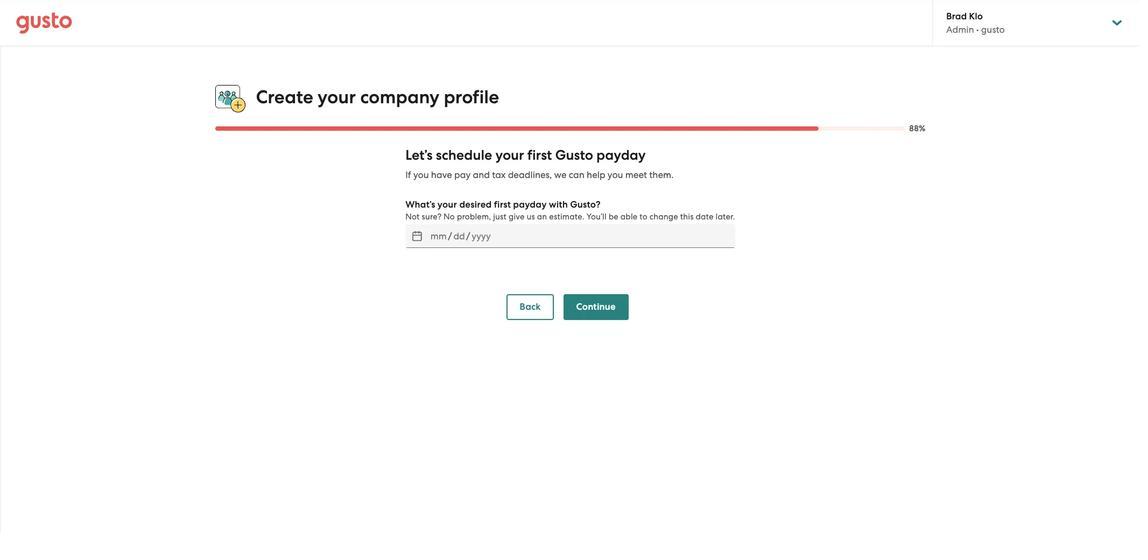 Task type: describe. For each thing, give the bounding box(es) containing it.
1 / from the left
[[448, 231, 452, 242]]

back
[[520, 302, 541, 313]]

be
[[609, 212, 619, 222]]

estimate.
[[549, 212, 585, 222]]

first for payday
[[494, 199, 511, 211]]

us
[[527, 212, 535, 222]]

them.
[[650, 170, 674, 181]]

1 you from the left
[[414, 170, 429, 181]]

brad klo admin • gusto
[[947, 11, 1005, 35]]

Month (mm) field
[[429, 228, 448, 245]]

desired
[[460, 199, 492, 211]]

continue button
[[564, 295, 629, 321]]

gusto
[[555, 147, 593, 164]]

2 horizontal spatial your
[[496, 147, 524, 164]]

payday inside what's your desired first payday with gusto? not sure? no problem, just give us an estimate. you'll be able to change this date later.
[[513, 199, 547, 211]]

gusto
[[982, 24, 1005, 35]]

your for company
[[318, 86, 356, 108]]

deadlines,
[[508, 170, 552, 181]]

Year (yyyy) field
[[471, 228, 492, 245]]

2 / from the left
[[466, 231, 471, 242]]

create
[[256, 86, 313, 108]]

admin
[[947, 24, 974, 35]]

have
[[431, 170, 452, 181]]

profile
[[444, 86, 499, 108]]

not
[[406, 212, 420, 222]]

klo
[[969, 11, 983, 22]]

give
[[509, 212, 525, 222]]

what's your desired first payday with gusto? not sure? no problem, just give us an estimate. you'll be able to change this date later.
[[406, 199, 735, 222]]

let's schedule your first gusto payday
[[406, 147, 646, 164]]

just
[[493, 212, 507, 222]]



Task type: locate. For each thing, give the bounding box(es) containing it.
first
[[528, 147, 552, 164], [494, 199, 511, 211]]

your
[[318, 86, 356, 108], [496, 147, 524, 164], [438, 199, 457, 211]]

1 vertical spatial first
[[494, 199, 511, 211]]

first inside what's your desired first payday with gusto? not sure? no problem, just give us an estimate. you'll be able to change this date later.
[[494, 199, 511, 211]]

date
[[696, 212, 714, 222]]

0 horizontal spatial /
[[448, 231, 452, 242]]

problem,
[[457, 212, 491, 222]]

you right the help
[[608, 170, 623, 181]]

brad
[[947, 11, 967, 22]]

1 horizontal spatial /
[[466, 231, 471, 242]]

your for desired
[[438, 199, 457, 211]]

can
[[569, 170, 585, 181]]

pay
[[454, 170, 471, 181]]

1 vertical spatial your
[[496, 147, 524, 164]]

2 you from the left
[[608, 170, 623, 181]]

your right create
[[318, 86, 356, 108]]

meet
[[626, 170, 647, 181]]

your up no
[[438, 199, 457, 211]]

first up if you have pay and tax deadlines, we can help you meet them.
[[528, 147, 552, 164]]

to
[[640, 212, 648, 222]]

first for gusto
[[528, 147, 552, 164]]

what's
[[406, 199, 435, 211]]

1 horizontal spatial you
[[608, 170, 623, 181]]

company
[[360, 86, 440, 108]]

sure?
[[422, 212, 442, 222]]

0 vertical spatial your
[[318, 86, 356, 108]]

continue
[[577, 302, 616, 313]]

0 horizontal spatial first
[[494, 199, 511, 211]]

1 horizontal spatial payday
[[597, 147, 646, 164]]

with
[[549, 199, 568, 211]]

0 vertical spatial payday
[[597, 147, 646, 164]]

if
[[406, 170, 411, 181]]

0 vertical spatial first
[[528, 147, 552, 164]]

your up tax
[[496, 147, 524, 164]]

Day (dd) field
[[452, 228, 466, 245]]

1 horizontal spatial your
[[438, 199, 457, 211]]

2 vertical spatial your
[[438, 199, 457, 211]]

no
[[444, 212, 455, 222]]

0 horizontal spatial your
[[318, 86, 356, 108]]

1 vertical spatial payday
[[513, 199, 547, 211]]

tax
[[492, 170, 506, 181]]

/ down problem,
[[466, 231, 471, 242]]

88%
[[909, 124, 926, 134]]

you'll
[[587, 212, 607, 222]]

and
[[473, 170, 490, 181]]

payday
[[597, 147, 646, 164], [513, 199, 547, 211]]

you right if
[[414, 170, 429, 181]]

let's
[[406, 147, 433, 164]]

schedule
[[436, 147, 492, 164]]

back link
[[507, 295, 554, 321]]

home image
[[16, 12, 72, 34]]

we
[[554, 170, 567, 181]]

1 horizontal spatial first
[[528, 147, 552, 164]]

first up just
[[494, 199, 511, 211]]

/
[[448, 231, 452, 242], [466, 231, 471, 242]]

•
[[977, 24, 979, 35]]

gusto?
[[570, 199, 601, 211]]

later.
[[716, 212, 735, 222]]

0 horizontal spatial you
[[414, 170, 429, 181]]

/ down no
[[448, 231, 452, 242]]

create your company profile
[[256, 86, 499, 108]]

payday up meet
[[597, 147, 646, 164]]

an
[[537, 212, 547, 222]]

help
[[587, 170, 606, 181]]

change
[[650, 212, 678, 222]]

if you have pay and tax deadlines, we can help you meet them.
[[406, 170, 674, 181]]

payday up us at top
[[513, 199, 547, 211]]

this
[[680, 212, 694, 222]]

0 horizontal spatial payday
[[513, 199, 547, 211]]

you
[[414, 170, 429, 181], [608, 170, 623, 181]]

your inside what's your desired first payday with gusto? not sure? no problem, just give us an estimate. you'll be able to change this date later.
[[438, 199, 457, 211]]

able
[[621, 212, 638, 222]]



Task type: vqa. For each thing, say whether or not it's contained in the screenshot.
the "FAQs"
no



